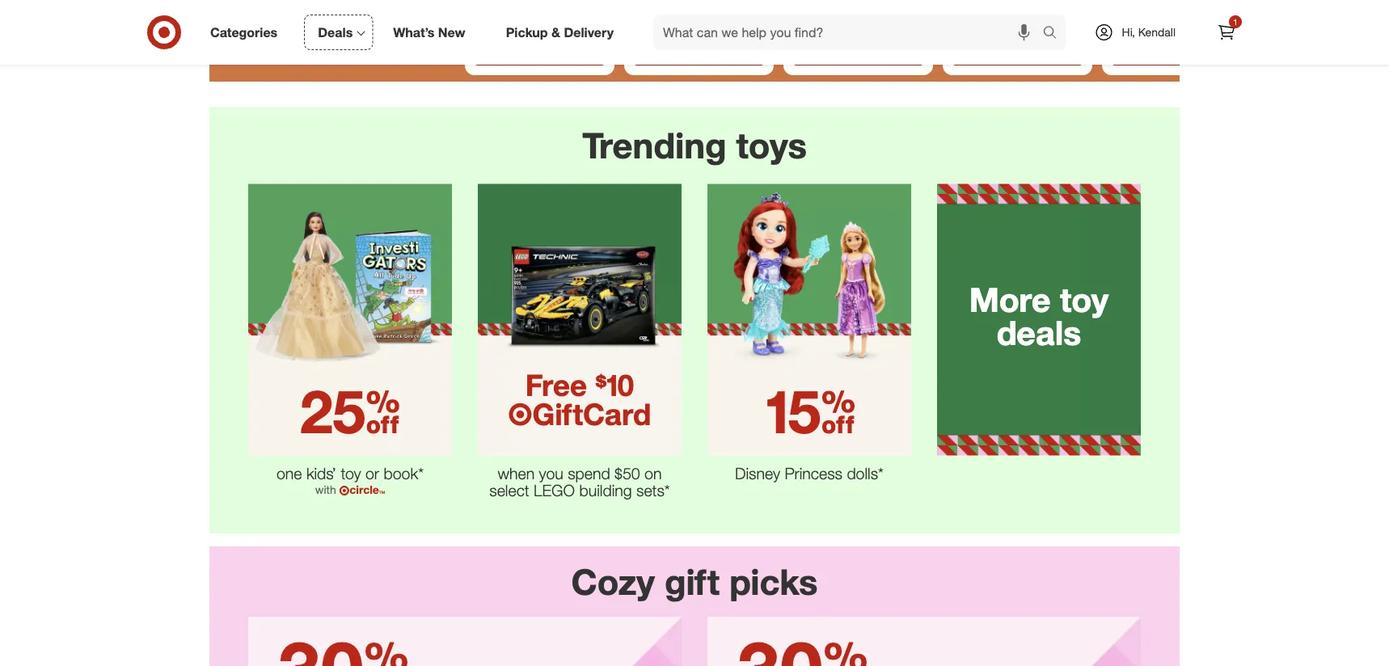 Task type: locate. For each thing, give the bounding box(es) containing it.
cart down swanson gluten free chicken broth - 32oz link
[[866, 46, 885, 59]]

add to cart down the "stove top stuffing mix for turkey - 6oz" link
[[673, 46, 725, 59]]

2 add to cart from the left
[[833, 46, 885, 59]]

0 horizontal spatial add
[[673, 46, 692, 59]]

1 link
[[1209, 15, 1245, 50]]

1 horizontal spatial free
[[883, 0, 905, 4]]

0 horizontal spatial toy
[[341, 464, 361, 483]]

2 to from the left
[[854, 46, 863, 59]]

 up princess on the right bottom of page
[[821, 375, 856, 447]]

stove top stuffing mix for turkey - 6oz link
[[631, 0, 768, 36]]

12oz
[[1115, 18, 1140, 32]]

- inside martinelli's gold medal sparkling cider -25.4 fl oz glass bottles
[[1038, 4, 1042, 18]]

fl
[[1067, 4, 1073, 18]]

add to cart button down bottles
[[953, 40, 1083, 65]]

free right "gluten"
[[883, 0, 905, 4]]

3 add to cart button from the left
[[953, 40, 1083, 65]]

add to cart down swanson gluten free chicken broth - 32oz link
[[833, 46, 885, 59]]

trending
[[583, 124, 727, 167]]

heinz home style roasted turkey gravy - 12oz link
[[1109, 0, 1246, 36]]

2  from the left
[[821, 375, 856, 447]]

add to cart button for -
[[634, 40, 764, 65]]

free $10 ¬ giftcard
[[508, 367, 651, 432]]

1 horizontal spatial 
[[821, 375, 856, 447]]

0 horizontal spatial add to cart
[[673, 46, 725, 59]]

- left 32oz
[[872, 4, 876, 18]]

1 add to cart button from the left
[[634, 40, 764, 65]]

3 cart from the left
[[1025, 46, 1044, 59]]

golden
[[533, 0, 570, 4]]

1 turkey from the left
[[654, 4, 687, 18]]

add to cart button for 32oz
[[794, 40, 924, 65]]

del monte golden sweet whole kernel corn - 15.25oz
[[478, 0, 580, 32]]

turkey right for
[[654, 4, 687, 18]]

pickup & delivery link
[[492, 15, 634, 50]]

32oz
[[880, 4, 904, 18]]

toy right more
[[1060, 279, 1109, 320]]

picks
[[730, 560, 818, 604]]

0 horizontal spatial to
[[694, 46, 704, 59]]

1 vertical spatial toy
[[341, 464, 361, 483]]

1 horizontal spatial toy
[[1060, 279, 1109, 320]]

1 horizontal spatial cart
[[866, 46, 885, 59]]

cart
[[706, 46, 725, 59], [866, 46, 885, 59], [1025, 46, 1044, 59]]

0 horizontal spatial free
[[526, 367, 587, 403]]

to for -
[[694, 46, 704, 59]]

corn
[[478, 18, 503, 32]]

or
[[366, 464, 379, 483]]

toy
[[1060, 279, 1109, 320], [341, 464, 361, 483]]

2 cart from the left
[[866, 46, 885, 59]]

more toy deals
[[970, 279, 1109, 353]]

to
[[694, 46, 704, 59], [854, 46, 863, 59], [1013, 46, 1022, 59]]

add to cart down bottles
[[992, 46, 1044, 59]]

carousel region
[[210, 0, 1252, 108]]

1 horizontal spatial add to cart button
[[794, 40, 924, 65]]

disney princess dolls*
[[735, 464, 884, 483]]

- inside 'del monte golden sweet whole kernel corn - 15.25oz'
[[506, 18, 511, 32]]

free
[[883, 0, 905, 4], [526, 367, 587, 403]]

- left 6oz
[[690, 4, 694, 18]]

&
[[552, 24, 561, 40]]

1 add from the left
[[673, 46, 692, 59]]

add to cart for 32oz
[[833, 46, 885, 59]]

roasted
[[1115, 4, 1158, 18]]

0 horizontal spatial cart
[[706, 46, 725, 59]]

turkey inside the stove top stuffing mix for turkey - 6oz
[[654, 4, 687, 18]]

free left $10
[[526, 367, 587, 403]]

top
[[669, 0, 687, 4]]

turkey
[[654, 4, 687, 18], [1161, 4, 1193, 18]]

more toy deals link
[[925, 171, 1154, 465]]

for
[[637, 4, 651, 18]]

1 vertical spatial free
[[526, 367, 587, 403]]

1 horizontal spatial add
[[833, 46, 851, 59]]

◎
[[339, 485, 350, 496]]

toy up ◎
[[341, 464, 361, 483]]

pickup
[[506, 24, 548, 40]]

 up or
[[366, 375, 400, 447]]

3 add to cart from the left
[[992, 46, 1044, 59]]

1 cart from the left
[[706, 46, 725, 59]]

0 horizontal spatial add to cart button
[[634, 40, 764, 65]]

add to cart button down swanson gluten free chicken broth - 32oz link
[[794, 40, 924, 65]]

0 horizontal spatial turkey
[[654, 4, 687, 18]]

swanson gluten free chicken broth - 32oz link
[[790, 0, 927, 36]]

hi, kendall
[[1122, 25, 1176, 39]]

stuffing
[[690, 0, 729, 4]]

glass
[[971, 18, 1000, 32]]

bottles
[[1003, 18, 1039, 32]]

2 horizontal spatial to
[[1013, 46, 1022, 59]]

-
[[690, 4, 694, 18], [872, 4, 876, 18], [1038, 4, 1042, 18], [1229, 4, 1234, 18], [506, 18, 511, 32]]

cart down the "stove top stuffing mix for turkey - 6oz" link
[[706, 46, 725, 59]]

3 add from the left
[[992, 46, 1010, 59]]

add to cart for -
[[673, 46, 725, 59]]

2 turkey from the left
[[1161, 4, 1193, 18]]

1 horizontal spatial to
[[854, 46, 863, 59]]

deals
[[318, 24, 353, 40]]

- right cider
[[1038, 4, 1042, 18]]

0 vertical spatial free
[[883, 0, 905, 4]]

when
[[498, 464, 535, 483]]

to down bottles
[[1013, 46, 1022, 59]]

15
[[764, 375, 821, 447]]

kids'
[[306, 464, 336, 483]]

2 horizontal spatial add to cart
[[992, 46, 1044, 59]]

3 to from the left
[[1013, 46, 1022, 59]]

stove
[[637, 0, 666, 4]]

building
[[580, 481, 632, 500]]

2 horizontal spatial add
[[992, 46, 1010, 59]]

sweet
[[478, 4, 510, 18]]

add down swanson gluten free chicken broth - 32oz link
[[833, 46, 851, 59]]

1  from the left
[[366, 375, 400, 447]]

1 add to cart from the left
[[673, 46, 725, 59]]

search button
[[1036, 15, 1075, 53]]

25 
[[300, 375, 400, 447]]

1 to from the left
[[694, 46, 704, 59]]

0 horizontal spatial 
[[366, 375, 400, 447]]

25.4
[[1042, 4, 1064, 18]]

add to cart button
[[634, 40, 764, 65], [794, 40, 924, 65], [953, 40, 1083, 65]]

2 horizontal spatial add to cart button
[[953, 40, 1083, 65]]

2 add to cart button from the left
[[794, 40, 924, 65]]

add down 'glass'
[[992, 46, 1010, 59]]

stove top stuffing mix for turkey - 6oz
[[637, 0, 750, 18]]

2 horizontal spatial cart
[[1025, 46, 1044, 59]]

add to cart button down the "stove top stuffing mix for turkey - 6oz" link
[[634, 40, 764, 65]]

cozy
[[572, 560, 655, 604]]

15.25oz
[[514, 18, 554, 32]]

book*
[[384, 464, 424, 483]]

free inside swanson gluten free chicken broth - 32oz
[[883, 0, 905, 4]]

you
[[539, 464, 564, 483]]

martinelli's
[[956, 0, 1011, 4]]

1 horizontal spatial turkey
[[1161, 4, 1193, 18]]

to down swanson gluten free chicken broth - 32oz link
[[854, 46, 863, 59]]

deals
[[997, 313, 1082, 353]]

1 horizontal spatial add to cart
[[833, 46, 885, 59]]

add down the "stove top stuffing mix for turkey - 6oz" link
[[673, 46, 692, 59]]

1
[[1234, 17, 1238, 27]]

cart down search
[[1025, 46, 1044, 59]]

del
[[478, 0, 495, 4]]

- left 1
[[1229, 4, 1234, 18]]

del monte golden sweet whole kernel corn - 15.25oz link
[[472, 0, 608, 36]]


[[366, 375, 400, 447], [821, 375, 856, 447]]

2 add from the left
[[833, 46, 851, 59]]

home
[[1147, 0, 1178, 4]]

tm
[[379, 490, 385, 495]]

- right "corn"
[[506, 18, 511, 32]]

0 vertical spatial toy
[[1060, 279, 1109, 320]]

what's new link
[[380, 15, 486, 50]]

turkey up kendall
[[1161, 4, 1193, 18]]

add to cart
[[673, 46, 725, 59], [833, 46, 885, 59], [992, 46, 1044, 59]]

What can we help you find? suggestions appear below search field
[[654, 15, 1047, 50]]

toy inside more toy deals
[[1060, 279, 1109, 320]]

mix
[[732, 0, 750, 4]]

to down the "stove top stuffing mix for turkey - 6oz" link
[[694, 46, 704, 59]]

new
[[438, 24, 466, 40]]



Task type: vqa. For each thing, say whether or not it's contained in the screenshot.
◎
yes



Task type: describe. For each thing, give the bounding box(es) containing it.
swanson
[[797, 0, 843, 4]]

what's
[[393, 24, 435, 40]]

monte
[[498, 0, 530, 4]]

swanson gluten free chicken broth - 32oz
[[797, 0, 905, 18]]

whole
[[513, 4, 545, 18]]

 for 25 
[[366, 375, 400, 447]]

to for 32oz
[[854, 46, 863, 59]]

heinz home style roasted turkey gravy - 12oz
[[1115, 0, 1234, 32]]

trending toys
[[583, 124, 807, 167]]

cart for 32oz
[[866, 46, 885, 59]]

- inside swanson gluten free chicken broth - 32oz
[[872, 4, 876, 18]]

¬
[[508, 396, 533, 432]]

gravy
[[1197, 4, 1226, 18]]

with
[[315, 483, 336, 497]]

on
[[645, 464, 662, 483]]

more
[[970, 279, 1051, 320]]

medal
[[1042, 0, 1073, 4]]

giftcard
[[533, 396, 651, 432]]

6oz
[[697, 4, 715, 18]]

cart for 25.4
[[1025, 46, 1044, 59]]

dolls*
[[847, 464, 884, 483]]

sparkling
[[956, 4, 1004, 18]]

lego
[[534, 481, 575, 500]]

martinelli's gold medal sparkling cider -25.4 fl oz glass bottles
[[956, 0, 1073, 32]]

- inside the stove top stuffing mix for turkey - 6oz
[[690, 4, 694, 18]]

add to cart for 25.4
[[992, 46, 1044, 59]]

cozy gift picks
[[572, 560, 818, 604]]

- inside heinz home style roasted turkey gravy - 12oz
[[1229, 4, 1234, 18]]

 for 15 
[[821, 375, 856, 447]]

heinz
[[1115, 0, 1144, 4]]

hi,
[[1122, 25, 1136, 39]]

$50
[[615, 464, 640, 483]]

add for cider
[[992, 46, 1010, 59]]

sets*
[[637, 481, 670, 500]]

oz
[[956, 18, 968, 32]]

style
[[1181, 0, 1206, 4]]

kendall
[[1139, 25, 1176, 39]]

delivery
[[564, 24, 614, 40]]

what's new
[[393, 24, 466, 40]]

add for for
[[673, 46, 692, 59]]

search
[[1036, 26, 1075, 42]]

gift
[[665, 560, 720, 604]]

deals link
[[304, 15, 373, 50]]

spend
[[568, 464, 610, 483]]

disney
[[735, 464, 781, 483]]

toy inside one kids' toy or book* with ◎ circle tm
[[341, 464, 361, 483]]

one
[[277, 464, 302, 483]]

gold
[[1014, 0, 1039, 4]]

15 
[[764, 375, 856, 447]]

gluten
[[846, 0, 880, 4]]

add for broth
[[833, 46, 851, 59]]

when you spend $50 on select lego building sets*
[[490, 464, 670, 500]]

categories
[[210, 24, 278, 40]]

martinelli's gold medal sparkling cider -25.4 fl oz glass bottles link
[[950, 0, 1086, 36]]

cart for -
[[706, 46, 725, 59]]

select
[[490, 481, 529, 500]]

chicken
[[797, 4, 838, 18]]

$10
[[596, 367, 634, 403]]

free inside free $10 ¬ giftcard
[[526, 367, 587, 403]]

circle
[[350, 483, 379, 497]]

princess
[[785, 464, 843, 483]]

add to cart button for 25.4
[[953, 40, 1083, 65]]

turkey inside heinz home style roasted turkey gravy - 12oz
[[1161, 4, 1193, 18]]

one kids' toy or book* with ◎ circle tm
[[277, 464, 424, 497]]

toys
[[737, 124, 807, 167]]

to for 25.4
[[1013, 46, 1022, 59]]

cider
[[1007, 4, 1034, 18]]

kernel
[[548, 4, 580, 18]]

25
[[300, 375, 366, 447]]

pickup & delivery
[[506, 24, 614, 40]]

broth
[[841, 4, 869, 18]]

categories link
[[197, 15, 298, 50]]



